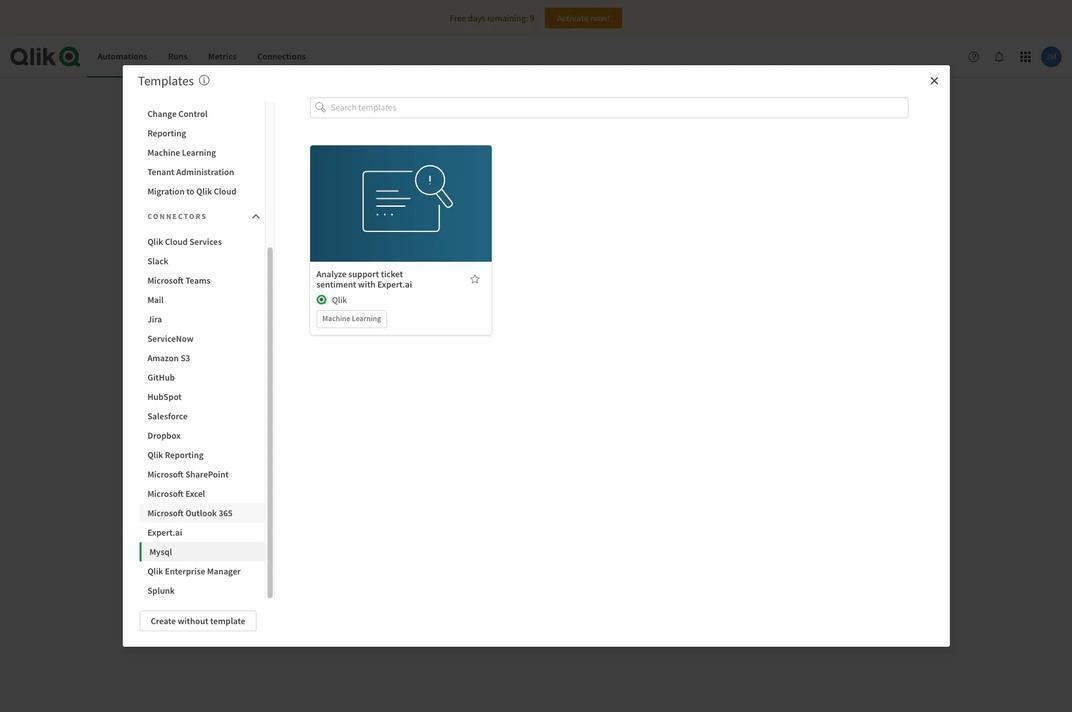 Task type: vqa. For each thing, say whether or not it's contained in the screenshot.
Master
no



Task type: describe. For each thing, give the bounding box(es) containing it.
microsoft for microsoft sharepoint
[[147, 469, 184, 480]]

activate
[[557, 12, 588, 24]]

microsoft excel button
[[140, 484, 265, 503]]

templates are pre-built automations that help you automate common business workflows. get started by selecting one of the pre-built templates or choose the blank canvas to build an automation from scratch. tooltip
[[199, 72, 210, 89]]

qlik for qlik enterprise manager
[[147, 565, 163, 577]]

dropbox
[[147, 430, 181, 441]]

9
[[530, 12, 534, 24]]

control
[[178, 108, 208, 120]]

automations button
[[87, 36, 158, 78]]

365
[[219, 507, 233, 519]]

metrics button
[[198, 36, 247, 78]]

tenant
[[147, 166, 174, 178]]

administration
[[176, 166, 234, 178]]

without
[[178, 615, 208, 627]]

change control
[[147, 108, 208, 120]]

expert.ai inside button
[[147, 527, 182, 538]]

metrics
[[208, 51, 236, 62]]

expert.ai button
[[140, 523, 265, 542]]

use
[[375, 183, 390, 195]]

add to favorites image
[[470, 274, 480, 284]]

machine learning button
[[140, 143, 265, 162]]

1 horizontal spatial machine learning
[[322, 313, 381, 323]]

create
[[151, 615, 176, 627]]

qlik reporting button
[[140, 445, 265, 465]]

dropbox button
[[140, 426, 265, 445]]

details button
[[360, 207, 441, 228]]

tab list containing automations
[[87, 36, 316, 78]]

reporting inside button
[[147, 127, 186, 139]]

microsoft sharepoint
[[147, 469, 229, 480]]

mysql
[[149, 546, 172, 558]]

mysql button
[[140, 542, 265, 562]]

qlik reporting
[[147, 449, 204, 461]]

slack
[[147, 255, 168, 267]]

learning inside button
[[182, 147, 216, 158]]

1 vertical spatial machine
[[322, 313, 350, 323]]

s3
[[181, 352, 190, 364]]

change
[[147, 108, 177, 120]]

qlik for qlik
[[332, 294, 347, 305]]

activate now! link
[[545, 8, 622, 28]]

0 vertical spatial template
[[391, 183, 427, 195]]

microsoft sharepoint button
[[140, 465, 265, 484]]

microsoft teams
[[147, 275, 210, 286]]

runs
[[168, 51, 187, 62]]

github button
[[140, 368, 265, 387]]

tenant administration
[[147, 166, 234, 178]]

teams
[[185, 275, 210, 286]]

salesforce
[[147, 410, 188, 422]]

servicenow button
[[140, 329, 265, 348]]

cloud inside button
[[165, 236, 188, 248]]

mail button
[[140, 290, 265, 310]]

templates are pre-built automations that help you automate common business workflows. get started by selecting one of the pre-built templates or choose the blank canvas to build an automation from scratch. image
[[199, 75, 210, 85]]

to
[[186, 185, 195, 197]]

microsoft outlook 365 button
[[140, 503, 265, 523]]

migration to qlik cloud
[[147, 185, 237, 197]]

qlik for qlik reporting
[[147, 449, 163, 461]]

migration to qlik cloud button
[[140, 182, 265, 201]]

services
[[189, 236, 222, 248]]

runs button
[[158, 36, 198, 78]]

use template
[[375, 183, 427, 195]]

free days remaining: 9
[[450, 12, 534, 24]]

change control button
[[140, 104, 265, 123]]

migration
[[147, 185, 185, 197]]



Task type: locate. For each thing, give the bounding box(es) containing it.
microsoft inside button
[[147, 507, 184, 519]]

qlik down sentiment
[[332, 294, 347, 305]]

qlik cloud services button
[[140, 232, 265, 251]]

1 vertical spatial machine learning
[[322, 313, 381, 323]]

qlik inside qlik reporting button
[[147, 449, 163, 461]]

slack button
[[140, 251, 265, 271]]

qlik down dropbox
[[147, 449, 163, 461]]

qlik enterprise manager
[[147, 565, 241, 577]]

0 vertical spatial learning
[[182, 147, 216, 158]]

amazon s3
[[147, 352, 190, 364]]

use template button
[[360, 179, 441, 199]]

enterprise
[[165, 565, 205, 577]]

0 horizontal spatial learning
[[182, 147, 216, 158]]

reporting down change at top
[[147, 127, 186, 139]]

with
[[358, 278, 376, 290]]

cloud inside button
[[214, 185, 237, 197]]

0 horizontal spatial expert.ai
[[147, 527, 182, 538]]

Search templates text field
[[331, 97, 909, 118]]

machine learning
[[147, 147, 216, 158], [322, 313, 381, 323]]

sharepoint
[[185, 469, 229, 480]]

3 microsoft from the top
[[147, 488, 184, 500]]

1 horizontal spatial expert.ai
[[377, 278, 412, 290]]

microsoft excel
[[147, 488, 205, 500]]

sentiment
[[317, 278, 356, 290]]

microsoft down the qlik reporting
[[147, 469, 184, 480]]

qlik right to
[[196, 185, 212, 197]]

1 horizontal spatial learning
[[352, 313, 381, 323]]

expert.ai up mysql at left
[[147, 527, 182, 538]]

0 horizontal spatial machine learning
[[147, 147, 216, 158]]

expert.ai right with
[[377, 278, 412, 290]]

templates
[[138, 72, 194, 89]]

microsoft down slack
[[147, 275, 184, 286]]

qlik enterprise manager button
[[140, 562, 265, 581]]

ticket
[[381, 268, 403, 280]]

microsoft down microsoft excel
[[147, 507, 184, 519]]

reporting up microsoft sharepoint at the left bottom
[[165, 449, 204, 461]]

amazon
[[147, 352, 179, 364]]

manager
[[207, 565, 241, 577]]

1 vertical spatial learning
[[352, 313, 381, 323]]

qlik image
[[317, 294, 327, 305]]

reporting button
[[140, 123, 265, 143]]

1 vertical spatial reporting
[[165, 449, 204, 461]]

tenant administration button
[[140, 162, 265, 182]]

qlik cloud services
[[147, 236, 222, 248]]

close image
[[929, 76, 939, 86]]

qlik for qlik cloud services
[[147, 236, 163, 248]]

machine
[[147, 147, 180, 158], [322, 313, 350, 323]]

outlook
[[185, 507, 217, 519]]

0 horizontal spatial template
[[210, 615, 245, 627]]

0 vertical spatial expert.ai
[[377, 278, 412, 290]]

analyze
[[317, 268, 347, 280]]

machine learning down qlik "image"
[[322, 313, 381, 323]]

qlik inside the qlik cloud services button
[[147, 236, 163, 248]]

qlik down mysql at left
[[147, 565, 163, 577]]

connectors button
[[140, 204, 265, 229]]

jira button
[[140, 310, 265, 329]]

machine inside button
[[147, 147, 180, 158]]

template right use
[[391, 183, 427, 195]]

hubspot
[[147, 391, 182, 403]]

github
[[147, 372, 175, 383]]

cloud down connectors
[[165, 236, 188, 248]]

1 horizontal spatial template
[[391, 183, 427, 195]]

qlik inside migration to qlik cloud button
[[196, 185, 212, 197]]

qlik inside qlik enterprise manager button
[[147, 565, 163, 577]]

microsoft for microsoft outlook 365
[[147, 507, 184, 519]]

microsoft left 'excel'
[[147, 488, 184, 500]]

learning up tenant administration button
[[182, 147, 216, 158]]

1 vertical spatial cloud
[[165, 236, 188, 248]]

expert.ai
[[377, 278, 412, 290], [147, 527, 182, 538]]

4 microsoft from the top
[[147, 507, 184, 519]]

amazon s3 button
[[140, 348, 265, 368]]

1 horizontal spatial cloud
[[214, 185, 237, 197]]

details
[[388, 212, 414, 223]]

salesforce button
[[140, 406, 265, 426]]

qlik
[[196, 185, 212, 197], [147, 236, 163, 248], [332, 294, 347, 305], [147, 449, 163, 461], [147, 565, 163, 577]]

cloud down administration
[[214, 185, 237, 197]]

1 vertical spatial expert.ai
[[147, 527, 182, 538]]

connections
[[257, 51, 306, 62]]

machine down qlik "image"
[[322, 313, 350, 323]]

0 horizontal spatial machine
[[147, 147, 180, 158]]

create without template button
[[140, 611, 256, 631]]

machine up tenant
[[147, 147, 180, 158]]

1 microsoft from the top
[[147, 275, 184, 286]]

1 vertical spatial template
[[210, 615, 245, 627]]

activate now!
[[557, 12, 610, 24]]

free
[[450, 12, 466, 24]]

template right the without
[[210, 615, 245, 627]]

cloud
[[214, 185, 237, 197], [165, 236, 188, 248]]

machine learning up the tenant administration
[[147, 147, 216, 158]]

create without template
[[151, 615, 245, 627]]

0 horizontal spatial cloud
[[165, 236, 188, 248]]

now!
[[590, 12, 610, 24]]

0 vertical spatial reporting
[[147, 127, 186, 139]]

learning down with
[[352, 313, 381, 323]]

template
[[391, 183, 427, 195], [210, 615, 245, 627]]

mail
[[147, 294, 164, 306]]

microsoft outlook 365
[[147, 507, 233, 519]]

jira
[[147, 313, 162, 325]]

hubspot button
[[140, 387, 265, 406]]

analyze support ticket sentiment with expert.ai
[[317, 268, 412, 290]]

excel
[[185, 488, 205, 500]]

reporting
[[147, 127, 186, 139], [165, 449, 204, 461]]

microsoft
[[147, 275, 184, 286], [147, 469, 184, 480], [147, 488, 184, 500], [147, 507, 184, 519]]

connectors
[[147, 211, 207, 221]]

splunk button
[[140, 581, 265, 600]]

automations
[[98, 51, 147, 62]]

reporting inside qlik reporting button
[[165, 449, 204, 461]]

1 horizontal spatial machine
[[322, 313, 350, 323]]

servicenow
[[147, 333, 194, 344]]

splunk
[[147, 585, 175, 596]]

connections button
[[247, 36, 316, 78]]

microsoft teams button
[[140, 271, 265, 290]]

2 microsoft from the top
[[147, 469, 184, 480]]

0 vertical spatial machine
[[147, 147, 180, 158]]

microsoft for microsoft excel
[[147, 488, 184, 500]]

0 vertical spatial cloud
[[214, 185, 237, 197]]

machine learning inside button
[[147, 147, 216, 158]]

0 vertical spatial machine learning
[[147, 147, 216, 158]]

days
[[468, 12, 486, 24]]

expert.ai inside analyze support ticket sentiment with expert.ai
[[377, 278, 412, 290]]

remaining:
[[487, 12, 528, 24]]

support
[[348, 268, 379, 280]]

learning
[[182, 147, 216, 158], [352, 313, 381, 323]]

tab list
[[87, 36, 316, 78]]

microsoft for microsoft teams
[[147, 275, 184, 286]]

qlik up slack
[[147, 236, 163, 248]]



